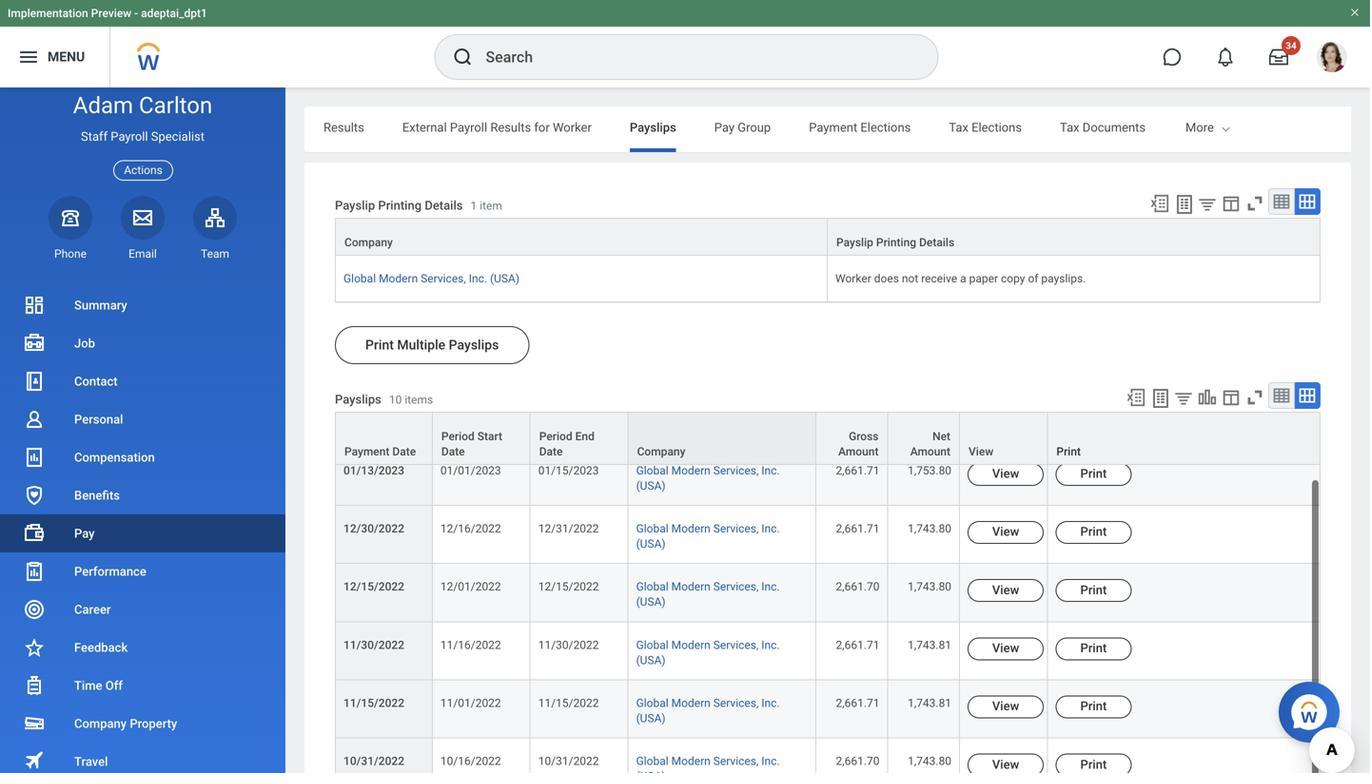 Task type: vqa. For each thing, say whether or not it's contained in the screenshot.


Task type: locate. For each thing, give the bounding box(es) containing it.
period down the '01/16/2023'
[[441, 430, 475, 444]]

2 tax from the left
[[1060, 120, 1079, 135]]

global modern services, inc. (usa) for 11/15/2022
[[636, 697, 780, 725]]

click to view/edit grid preferences image left fullscreen image
[[1221, 193, 1242, 214]]

(usa) for 01/15/2023
[[636, 479, 666, 493]]

period end date button
[[531, 413, 628, 464]]

5 print button from the top
[[1056, 638, 1132, 661]]

0 horizontal spatial printing
[[378, 198, 422, 212]]

date inside the period end date
[[539, 445, 563, 459]]

services, for 11/15/2022
[[713, 697, 759, 710]]

1 horizontal spatial period
[[539, 430, 572, 444]]

5 2,661.71 from the top
[[836, 697, 880, 710]]

amount for gross
[[838, 445, 879, 459]]

company button inside column header
[[336, 219, 827, 255]]

1 vertical spatial printing
[[876, 236, 916, 249]]

print multiple payslips button
[[335, 326, 529, 364]]

performance image
[[23, 560, 46, 583]]

0 horizontal spatial details
[[425, 198, 463, 212]]

payroll inside tab list
[[450, 120, 487, 135]]

payment right group
[[809, 120, 857, 135]]

12/31/2022
[[538, 522, 599, 536]]

date
[[392, 445, 416, 459], [441, 445, 465, 459], [539, 445, 563, 459]]

2,661.71 for 12/31/2022
[[836, 522, 880, 536]]

2,661.70
[[836, 580, 880, 594], [836, 755, 880, 768]]

pay down benefits
[[74, 527, 95, 541]]

1 horizontal spatial results
[[490, 120, 531, 135]]

personal
[[74, 412, 123, 427]]

2,661.71
[[836, 406, 880, 419], [836, 464, 880, 477], [836, 522, 880, 536], [836, 639, 880, 652], [836, 697, 880, 710]]

payslip printing details
[[836, 236, 954, 249]]

0 horizontal spatial period
[[441, 430, 475, 444]]

11/15/2022
[[343, 697, 404, 710], [538, 697, 599, 710]]

2 1,753.80 from the top
[[908, 464, 951, 477]]

services, for 01/15/2023
[[713, 464, 759, 477]]

0 horizontal spatial payslips
[[335, 392, 381, 407]]

menu button
[[0, 27, 110, 88]]

1 horizontal spatial payment
[[809, 120, 857, 135]]

1 vertical spatial company
[[637, 445, 685, 459]]

row
[[335, 218, 1321, 257], [335, 256, 1321, 303], [335, 390, 1321, 448], [335, 412, 1321, 465], [335, 448, 1321, 506], [335, 506, 1321, 564], [335, 564, 1321, 622], [335, 622, 1321, 681], [335, 681, 1321, 739], [335, 739, 1321, 773]]

pay for pay group
[[714, 120, 734, 135]]

details
[[425, 198, 463, 212], [919, 236, 954, 249]]

1 horizontal spatial elections
[[971, 120, 1022, 135]]

0 horizontal spatial 11/15/2022
[[343, 697, 404, 710]]

benefits image
[[23, 484, 46, 507]]

payment up 01/13/2023
[[344, 445, 390, 459]]

print for 5th print button from the top
[[1080, 641, 1107, 656]]

pay left group
[[714, 120, 734, 135]]

2 click to view/edit grid preferences image from the top
[[1221, 387, 1242, 408]]

gross amount button
[[816, 413, 887, 464]]

period
[[441, 430, 475, 444], [539, 430, 572, 444]]

2 2,661.71 from the top
[[836, 464, 880, 477]]

date up "01/15/2023"
[[539, 445, 563, 459]]

10 row from the top
[[335, 739, 1321, 773]]

0 horizontal spatial payment
[[344, 445, 390, 459]]

2 vertical spatial 1,743.80
[[908, 755, 951, 768]]

1 vertical spatial company button
[[628, 413, 815, 464]]

0 horizontal spatial amount
[[838, 445, 879, 459]]

fullscreen image
[[1244, 387, 1265, 408]]

0 vertical spatial details
[[425, 198, 463, 212]]

travel link
[[0, 743, 285, 773]]

profile logan mcneil image
[[1317, 42, 1347, 76]]

01/31/2023 up end
[[538, 406, 599, 419]]

1 click to view/edit grid preferences image from the top
[[1221, 193, 1242, 214]]

2 01/31/2023 from the left
[[538, 406, 599, 419]]

0 vertical spatial company
[[344, 236, 393, 249]]

0 vertical spatial payment
[[809, 120, 857, 135]]

paper
[[969, 272, 998, 285]]

view button
[[968, 405, 1044, 428], [968, 463, 1044, 486], [968, 521, 1044, 544], [968, 580, 1044, 602], [968, 638, 1044, 661], [968, 696, 1044, 719], [968, 754, 1044, 773]]

1 horizontal spatial payslip
[[836, 236, 873, 249]]

1 print button from the top
[[1056, 405, 1132, 428]]

menu banner
[[0, 0, 1370, 88]]

select to filter grid data image
[[1197, 194, 1218, 214]]

results
[[323, 120, 364, 135], [490, 120, 531, 135]]

1 horizontal spatial pay
[[714, 120, 734, 135]]

1 2,661.70 from the top
[[836, 580, 880, 594]]

2 amount from the left
[[910, 445, 951, 459]]

table image
[[1272, 192, 1291, 211], [1272, 386, 1291, 405]]

payroll for results
[[450, 120, 487, 135]]

2 vertical spatial company
[[74, 717, 127, 731]]

navigation pane region
[[0, 88, 285, 773]]

2,661.71 for 01/31/2023
[[836, 406, 880, 419]]

amount
[[838, 445, 879, 459], [910, 445, 951, 459]]

inbox large image
[[1269, 48, 1288, 67]]

payslips for payslips
[[630, 120, 676, 135]]

0 horizontal spatial elections
[[860, 120, 911, 135]]

company property link
[[0, 705, 285, 743]]

0 vertical spatial 1,743.80
[[908, 522, 951, 536]]

0 horizontal spatial company
[[74, 717, 127, 731]]

pay inside navigation pane region
[[74, 527, 95, 541]]

payroll for adam carlton
[[111, 130, 148, 144]]

3 2,661.71 from the top
[[836, 522, 880, 536]]

1 vertical spatial payment
[[344, 445, 390, 459]]

gross amount
[[838, 430, 879, 459]]

1 horizontal spatial date
[[441, 445, 465, 459]]

payslips left "10"
[[335, 392, 381, 407]]

0 horizontal spatial 01/31/2023
[[343, 406, 404, 419]]

1,743.80 for 10/31/2022
[[908, 755, 951, 768]]

0 horizontal spatial worker
[[553, 120, 592, 135]]

inc.
[[469, 272, 487, 285], [761, 406, 780, 419], [761, 464, 780, 477], [761, 522, 780, 536], [761, 580, 780, 594], [761, 639, 780, 652], [761, 697, 780, 710], [761, 755, 780, 768]]

payment for payment elections
[[809, 120, 857, 135]]

1 2,661.71 from the top
[[836, 406, 880, 419]]

company inside company column header
[[344, 236, 393, 249]]

0 horizontal spatial tax
[[949, 120, 968, 135]]

1 amount from the left
[[838, 445, 879, 459]]

amount down net
[[910, 445, 951, 459]]

global modern services, inc. (usa) link for 10/31/2022
[[636, 751, 780, 773]]

tax for tax documents
[[1060, 120, 1079, 135]]

toolbar up print popup button
[[1117, 383, 1321, 412]]

1 horizontal spatial export to excel image
[[1149, 193, 1170, 214]]

global modern services, inc. (usa) link for 11/30/2022
[[636, 635, 780, 667]]

3 print button from the top
[[1056, 521, 1132, 544]]

expand table image right fullscreen icon at the bottom right of page
[[1298, 386, 1317, 405]]

company down payslip printing details 1 item
[[344, 236, 393, 249]]

2 results from the left
[[490, 120, 531, 135]]

1 horizontal spatial payroll
[[450, 120, 487, 135]]

10
[[389, 393, 402, 407]]

1 horizontal spatial printing
[[876, 236, 916, 249]]

0 horizontal spatial payslip
[[335, 198, 375, 212]]

printing up does
[[876, 236, 916, 249]]

contact
[[74, 374, 118, 389]]

global modern services, inc. (usa)
[[343, 272, 519, 285], [636, 406, 780, 435], [636, 464, 780, 493], [636, 522, 780, 551], [636, 580, 780, 609], [636, 639, 780, 667], [636, 697, 780, 725], [636, 755, 780, 773]]

table image right fullscreen image
[[1272, 192, 1291, 211]]

0 horizontal spatial payroll
[[111, 130, 148, 144]]

6 view button from the top
[[968, 696, 1044, 719]]

worker right 'for'
[[553, 120, 592, 135]]

2 1,743.81 from the top
[[908, 697, 951, 710]]

printing left 1
[[378, 198, 422, 212]]

10/31/2022
[[343, 755, 404, 768], [538, 755, 599, 768]]

click to view/edit grid preferences image
[[1221, 193, 1242, 214], [1221, 387, 1242, 408]]

global modern services, inc. (usa) for 11/30/2022
[[636, 639, 780, 667]]

phone image
[[57, 206, 84, 229]]

details inside "popup button"
[[919, 236, 954, 249]]

worker does not receive a paper copy of payslips.
[[835, 272, 1086, 285]]

3 view button from the top
[[968, 521, 1044, 544]]

4 2,661.71 from the top
[[836, 639, 880, 652]]

copy
[[1001, 272, 1025, 285]]

3 1,743.80 from the top
[[908, 755, 951, 768]]

2 horizontal spatial date
[[539, 445, 563, 459]]

1 horizontal spatial company
[[344, 236, 393, 249]]

payslip inside "popup button"
[[836, 236, 873, 249]]

click to view/edit grid preferences image left fullscreen icon at the bottom right of page
[[1221, 387, 1242, 408]]

team
[[201, 247, 229, 261]]

2 vertical spatial payslips
[[335, 392, 381, 407]]

1,743.80
[[908, 522, 951, 536], [908, 580, 951, 594], [908, 755, 951, 768]]

1 vertical spatial expand table image
[[1298, 386, 1317, 405]]

printing inside payslip printing details "popup button"
[[876, 236, 916, 249]]

elections
[[860, 120, 911, 135], [971, 120, 1022, 135]]

export to worksheets image
[[1173, 193, 1196, 216]]

results left 'for'
[[490, 120, 531, 135]]

2 horizontal spatial payslips
[[630, 120, 676, 135]]

2 date from the left
[[441, 445, 465, 459]]

tax
[[949, 120, 968, 135], [1060, 120, 1079, 135]]

print for print popup button
[[1056, 445, 1081, 459]]

0 vertical spatial worker
[[553, 120, 592, 135]]

6 print button from the top
[[1056, 696, 1132, 719]]

2 expand table image from the top
[[1298, 386, 1317, 405]]

1 vertical spatial toolbar
[[1117, 383, 1321, 412]]

export to excel image left export to worksheets icon
[[1126, 387, 1146, 408]]

1 vertical spatial 1,743.81
[[908, 697, 951, 710]]

documents
[[1083, 120, 1146, 135]]

1 1,743.81 from the top
[[908, 639, 951, 652]]

expand table image right fullscreen image
[[1298, 192, 1317, 211]]

company inside the company property link
[[74, 717, 127, 731]]

global modern services, inc. (usa) for 12/31/2022
[[636, 522, 780, 551]]

(usa) for 10/31/2022
[[636, 770, 666, 773]]

amount down gross
[[838, 445, 879, 459]]

period left end
[[539, 430, 572, 444]]

group
[[738, 120, 771, 135]]

1 vertical spatial table image
[[1272, 386, 1291, 405]]

0 vertical spatial 2,661.70
[[836, 580, 880, 594]]

elections for payment elections
[[860, 120, 911, 135]]

payslip
[[335, 198, 375, 212], [836, 236, 873, 249]]

0 horizontal spatial pay
[[74, 527, 95, 541]]

2 horizontal spatial company
[[637, 445, 685, 459]]

1 horizontal spatial 11/30/2022
[[538, 639, 599, 652]]

2,661.70 for 10/31/2022
[[836, 755, 880, 768]]

email
[[129, 247, 157, 261]]

period inside the period end date
[[539, 430, 572, 444]]

2 period from the left
[[539, 430, 572, 444]]

0 vertical spatial expand table image
[[1298, 192, 1317, 211]]

1 vertical spatial export to excel image
[[1126, 387, 1146, 408]]

toolbar down withholding orders
[[1141, 188, 1321, 218]]

5 row from the top
[[335, 448, 1321, 506]]

1 horizontal spatial 12/15/2022
[[538, 580, 599, 594]]

print
[[365, 337, 394, 353], [1080, 409, 1107, 423], [1056, 445, 1081, 459], [1080, 467, 1107, 481], [1080, 525, 1107, 539], [1080, 583, 1107, 597], [1080, 641, 1107, 656], [1080, 699, 1107, 714], [1080, 758, 1107, 772]]

1 vertical spatial 1,743.80
[[908, 580, 951, 594]]

travel
[[74, 755, 108, 769]]

12/15/2022 down 12/30/2022
[[343, 580, 404, 594]]

print inside popup button
[[1056, 445, 1081, 459]]

period end date
[[539, 430, 595, 459]]

1 10/31/2022 from the left
[[343, 755, 404, 768]]

date up 01/13/2023
[[392, 445, 416, 459]]

1 vertical spatial payslip
[[836, 236, 873, 249]]

tax documents
[[1060, 120, 1146, 135]]

1 horizontal spatial amount
[[910, 445, 951, 459]]

of
[[1028, 272, 1038, 285]]

payslips
[[630, 120, 676, 135], [449, 337, 499, 353], [335, 392, 381, 407]]

company right period end date popup button
[[637, 445, 685, 459]]

carlton
[[139, 92, 212, 119]]

(usa)
[[490, 272, 519, 285], [636, 421, 666, 435], [636, 479, 666, 493], [636, 538, 666, 551], [636, 596, 666, 609], [636, 654, 666, 667], [636, 712, 666, 725], [636, 770, 666, 773]]

0 vertical spatial 1,753.80
[[908, 406, 951, 419]]

payroll down the adam carlton
[[111, 130, 148, 144]]

expand table image for second table image from the bottom
[[1298, 192, 1317, 211]]

payroll inside navigation pane region
[[111, 130, 148, 144]]

payslips inside tab list
[[630, 120, 676, 135]]

1 horizontal spatial tax
[[1060, 120, 1079, 135]]

1 row from the top
[[335, 218, 1321, 257]]

2 1,743.80 from the top
[[908, 580, 951, 594]]

3 date from the left
[[539, 445, 563, 459]]

1 horizontal spatial 10/31/2022
[[538, 755, 599, 768]]

1,753.80 up net
[[908, 406, 951, 419]]

0 horizontal spatial results
[[323, 120, 364, 135]]

1 elections from the left
[[860, 120, 911, 135]]

personal image
[[23, 408, 46, 431]]

1 expand table image from the top
[[1298, 192, 1317, 211]]

1 vertical spatial click to view/edit grid preferences image
[[1221, 387, 1242, 408]]

notifications large image
[[1216, 48, 1235, 67]]

11/30/2022
[[343, 639, 404, 652], [538, 639, 599, 652]]

1 vertical spatial 1,753.80
[[908, 464, 951, 477]]

payment inside tab list
[[809, 120, 857, 135]]

12/15/2022 down 12/31/2022
[[538, 580, 599, 594]]

printing for payslip printing details 1 item
[[378, 198, 422, 212]]

services, for 11/30/2022
[[713, 639, 759, 652]]

1,753.80
[[908, 406, 951, 419], [908, 464, 951, 477]]

0 vertical spatial click to view/edit grid preferences image
[[1221, 193, 1242, 214]]

1 vertical spatial details
[[919, 236, 954, 249]]

1 view button from the top
[[968, 405, 1044, 428]]

2 table image from the top
[[1272, 386, 1291, 405]]

inc. for 12/15/2022
[[761, 580, 780, 594]]

2 2,661.70 from the top
[[836, 755, 880, 768]]

global for 11/30/2022
[[636, 639, 669, 652]]

1 1,743.80 from the top
[[908, 522, 951, 536]]

personal link
[[0, 401, 285, 439]]

1 1,753.80 from the top
[[908, 406, 951, 419]]

2,661.71 for 11/15/2022
[[836, 697, 880, 710]]

period inside the period start date
[[441, 430, 475, 444]]

date up 01/01/2023
[[441, 445, 465, 459]]

0 vertical spatial export to excel image
[[1149, 193, 1170, 214]]

1 tax from the left
[[949, 120, 968, 135]]

4 row from the top
[[335, 412, 1321, 465]]

0 vertical spatial pay
[[714, 120, 734, 135]]

1 01/31/2023 from the left
[[343, 406, 404, 419]]

printing
[[378, 198, 422, 212], [876, 236, 916, 249]]

1 11/30/2022 from the left
[[343, 639, 404, 652]]

period start date
[[441, 430, 502, 459]]

company column header
[[335, 218, 828, 257]]

period start date button
[[433, 413, 530, 464]]

-
[[134, 7, 138, 20]]

0 vertical spatial toolbar
[[1141, 188, 1321, 218]]

print for 7th print button from the bottom of the page
[[1080, 409, 1107, 423]]

0 horizontal spatial 12/15/2022
[[343, 580, 404, 594]]

0 vertical spatial payslip
[[335, 198, 375, 212]]

tab list
[[304, 107, 1355, 152]]

01/31/2023 up payment date
[[343, 406, 404, 419]]

2 row from the top
[[335, 256, 1321, 303]]

1 vertical spatial payslips
[[449, 337, 499, 353]]

payment inside popup button
[[344, 445, 390, 459]]

inc. for 10/31/2022
[[761, 755, 780, 768]]

2 elections from the left
[[971, 120, 1022, 135]]

payroll right external
[[450, 120, 487, 135]]

contact image
[[23, 370, 46, 393]]

1 vertical spatial 2,661.70
[[836, 755, 880, 768]]

1 vertical spatial worker
[[835, 272, 871, 285]]

worker
[[553, 120, 592, 135], [835, 272, 871, 285]]

0 vertical spatial table image
[[1272, 192, 1291, 211]]

0 horizontal spatial 10/31/2022
[[343, 755, 404, 768]]

0 vertical spatial payslips
[[630, 120, 676, 135]]

0 horizontal spatial export to excel image
[[1126, 387, 1146, 408]]

1 vertical spatial pay
[[74, 527, 95, 541]]

toolbar
[[1141, 188, 1321, 218], [1117, 383, 1321, 412]]

0 vertical spatial 1,743.81
[[908, 639, 951, 652]]

item
[[480, 199, 502, 212]]

1 horizontal spatial 11/15/2022
[[538, 697, 599, 710]]

1 horizontal spatial 01/31/2023
[[538, 406, 599, 419]]

modern
[[379, 272, 418, 285], [671, 406, 710, 419], [671, 464, 710, 477], [671, 522, 710, 536], [671, 580, 710, 594], [671, 639, 710, 652], [671, 697, 710, 710], [671, 755, 710, 768]]

orders
[[1252, 120, 1289, 135]]

global modern services, inc. (usa) link for 11/15/2022
[[636, 693, 780, 725]]

inc. for 12/31/2022
[[761, 522, 780, 536]]

modern for 01/15/2023
[[671, 464, 710, 477]]

inc. for 01/15/2023
[[761, 464, 780, 477]]

company down time off at the bottom left of page
[[74, 717, 127, 731]]

job image
[[23, 332, 46, 355]]

2 print button from the top
[[1056, 463, 1132, 486]]

1 horizontal spatial details
[[919, 236, 954, 249]]

export to excel image
[[1149, 193, 1170, 214], [1126, 387, 1146, 408]]

0 vertical spatial company button
[[336, 219, 827, 255]]

receive
[[921, 272, 957, 285]]

1 horizontal spatial worker
[[835, 272, 871, 285]]

0 horizontal spatial 11/30/2022
[[343, 639, 404, 652]]

elections for tax elections
[[971, 120, 1022, 135]]

worker left does
[[835, 272, 871, 285]]

modern for 12/15/2022
[[671, 580, 710, 594]]

tab list containing results
[[304, 107, 1355, 152]]

export to excel image left export to worksheets image
[[1149, 193, 1170, 214]]

expand table image
[[1298, 192, 1317, 211], [1298, 386, 1317, 405]]

1 horizontal spatial payslips
[[449, 337, 499, 353]]

1,753.80 down the "net amount"
[[908, 464, 951, 477]]

2 11/30/2022 from the left
[[538, 639, 599, 652]]

payslips down the search workday "search box"
[[630, 120, 676, 135]]

view worker - expand/collapse chart image
[[1197, 387, 1218, 408]]

1 period from the left
[[441, 430, 475, 444]]

row containing company
[[335, 218, 1321, 257]]

date inside the period start date
[[441, 445, 465, 459]]

details up receive
[[919, 236, 954, 249]]

results left external
[[323, 120, 364, 135]]

print inside button
[[365, 337, 394, 353]]

01/31/2023
[[343, 406, 404, 419], [538, 406, 599, 419]]

payslips inside button
[[449, 337, 499, 353]]

0 horizontal spatial date
[[392, 445, 416, 459]]

payslips right multiple
[[449, 337, 499, 353]]

payslip for payslip printing details 1 item
[[335, 198, 375, 212]]

worker inside tab list
[[553, 120, 592, 135]]

2 11/15/2022 from the left
[[538, 697, 599, 710]]

details for payslip printing details 1 item
[[425, 198, 463, 212]]

1,743.81
[[908, 639, 951, 652], [908, 697, 951, 710]]

row containing period start date
[[335, 412, 1321, 465]]

row containing global modern services, inc. (usa)
[[335, 256, 1321, 303]]

payment date
[[344, 445, 416, 459]]

details left 1
[[425, 198, 463, 212]]

0 vertical spatial printing
[[378, 198, 422, 212]]

global modern services, inc. (usa) link for 12/15/2022
[[636, 577, 780, 609]]

pay image
[[23, 522, 46, 545]]

table image right fullscreen icon at the bottom right of page
[[1272, 386, 1291, 405]]

1 date from the left
[[392, 445, 416, 459]]

12/16/2022
[[440, 522, 501, 536]]

pay inside tab list
[[714, 120, 734, 135]]

7 view button from the top
[[968, 754, 1044, 773]]

list
[[0, 286, 285, 773]]



Task type: describe. For each thing, give the bounding box(es) containing it.
payslips for payslips 10 items
[[335, 392, 381, 407]]

select to filter grid data image
[[1173, 388, 1194, 408]]

net amount
[[910, 430, 951, 459]]

global for 10/31/2022
[[636, 755, 669, 768]]

global modern services, inc. (usa) for 12/15/2022
[[636, 580, 780, 609]]

off
[[105, 679, 123, 693]]

12/01/2022
[[440, 580, 501, 594]]

specialist
[[151, 130, 205, 144]]

compensation image
[[23, 446, 46, 469]]

services, for 10/31/2022
[[713, 755, 759, 768]]

view inside popup button
[[969, 445, 993, 459]]

feedback image
[[23, 636, 46, 659]]

feedback link
[[0, 629, 285, 667]]

adam
[[73, 92, 133, 119]]

print button
[[1048, 413, 1320, 464]]

end
[[575, 430, 595, 444]]

modern for 11/30/2022
[[671, 639, 710, 652]]

1 12/15/2022 from the left
[[343, 580, 404, 594]]

withholding
[[1184, 120, 1249, 135]]

6 row from the top
[[335, 506, 1321, 564]]

company property
[[74, 717, 177, 731]]

(usa) for 12/31/2022
[[636, 538, 666, 551]]

modern for 10/31/2022
[[671, 755, 710, 768]]

time off link
[[0, 667, 285, 705]]

print for 6th print button
[[1080, 699, 1107, 714]]

compensation
[[74, 450, 155, 465]]

global modern services, inc. (usa) link for 12/31/2022
[[636, 518, 780, 551]]

01/16/2023
[[440, 406, 501, 419]]

1,753.80 for 01/15/2023
[[908, 464, 951, 477]]

date for period start date
[[441, 445, 465, 459]]

12/30/2022
[[343, 522, 404, 536]]

external payroll results for worker
[[402, 120, 592, 135]]

2,661.70 for 12/15/2022
[[836, 580, 880, 594]]

inc. for 11/30/2022
[[761, 639, 780, 652]]

printing for payslip printing details
[[876, 236, 916, 249]]

period for period end date
[[539, 430, 572, 444]]

2,661.71 for 11/30/2022
[[836, 639, 880, 652]]

summary
[[74, 298, 127, 313]]

1 table image from the top
[[1272, 192, 1291, 211]]

travel image
[[23, 749, 46, 772]]

modern for 11/15/2022
[[671, 697, 710, 710]]

benefits link
[[0, 477, 285, 515]]

net
[[932, 430, 951, 444]]

expand table image for first table image from the bottom
[[1298, 386, 1317, 405]]

performance link
[[0, 553, 285, 591]]

1 results from the left
[[323, 120, 364, 135]]

global for 01/15/2023
[[636, 464, 669, 477]]

period for period start date
[[441, 430, 475, 444]]

services, for 12/15/2022
[[713, 580, 759, 594]]

actions button
[[113, 160, 173, 181]]

1,743.80 for 12/15/2022
[[908, 580, 951, 594]]

performance
[[74, 565, 146, 579]]

global modern services, inc. (usa) for 01/15/2023
[[636, 464, 780, 493]]

export to worksheets image
[[1149, 387, 1172, 410]]

11/01/2022
[[440, 697, 501, 710]]

pay link
[[0, 515, 285, 553]]

1,743.81 for 11/15/2022
[[908, 697, 951, 710]]

global modern services, inc. (usa) for 10/31/2022
[[636, 755, 780, 773]]

company property image
[[23, 713, 46, 735]]

print multiple payslips
[[365, 337, 499, 353]]

3 row from the top
[[335, 390, 1321, 448]]

1 11/15/2022 from the left
[[343, 697, 404, 710]]

career image
[[23, 598, 46, 621]]

team link
[[193, 196, 237, 262]]

feedback
[[74, 641, 128, 655]]

close environment banner image
[[1349, 7, 1361, 18]]

input
[[1327, 120, 1355, 135]]

start
[[477, 430, 502, 444]]

payslip for payslip printing details
[[836, 236, 873, 249]]

for
[[534, 120, 550, 135]]

global for 12/15/2022
[[636, 580, 669, 594]]

fullscreen image
[[1244, 193, 1265, 214]]

compensation link
[[0, 439, 285, 477]]

global modern services, inc. (usa) link for 01/15/2023
[[636, 460, 780, 493]]

summary image
[[23, 294, 46, 317]]

(usa) for 12/15/2022
[[636, 596, 666, 609]]

benefits
[[74, 489, 120, 503]]

9 row from the top
[[335, 681, 1321, 739]]

search image
[[451, 46, 474, 69]]

1,743.81 for 11/30/2022
[[908, 639, 951, 652]]

adam carlton
[[73, 92, 212, 119]]

34
[[1286, 40, 1297, 51]]

view team image
[[204, 206, 226, 229]]

more
[[1185, 120, 1214, 135]]

payment for payment date
[[344, 445, 390, 459]]

global for 12/31/2022
[[636, 522, 669, 536]]

34 button
[[1258, 36, 1301, 78]]

print for first print button from the bottom
[[1080, 758, 1107, 772]]

export to excel image for details
[[1149, 193, 1170, 214]]

net amount button
[[888, 413, 959, 464]]

services, for 12/31/2022
[[713, 522, 759, 536]]

amount for net
[[910, 445, 951, 459]]

details for payslip printing details
[[919, 236, 954, 249]]

time off
[[74, 679, 123, 693]]

external
[[402, 120, 447, 135]]

payment date button
[[336, 413, 432, 464]]

8 row from the top
[[335, 622, 1321, 681]]

a
[[960, 272, 966, 285]]

print for 6th print button from the bottom of the page
[[1080, 467, 1107, 481]]

career
[[74, 603, 111, 617]]

view button
[[960, 413, 1047, 464]]

payslip printing details 1 item
[[335, 198, 502, 212]]

justify image
[[17, 46, 40, 69]]

01/01/2023
[[440, 464, 501, 477]]

modern for 12/31/2022
[[671, 522, 710, 536]]

tax for tax elections
[[949, 120, 968, 135]]

5 view button from the top
[[968, 638, 1044, 661]]

not
[[902, 272, 918, 285]]

payslips 10 items
[[335, 392, 433, 407]]

adeptai_dpt1
[[141, 7, 207, 20]]

2 12/15/2022 from the left
[[538, 580, 599, 594]]

4 view button from the top
[[968, 580, 1044, 602]]

pay for pay
[[74, 527, 95, 541]]

contact link
[[0, 362, 285, 401]]

global for 11/15/2022
[[636, 697, 669, 710]]

mail image
[[131, 206, 154, 229]]

7 row from the top
[[335, 564, 1321, 622]]

items
[[405, 393, 433, 407]]

implementation preview -   adeptai_dpt1
[[8, 7, 207, 20]]

list containing summary
[[0, 286, 285, 773]]

(usa) for 11/15/2022
[[636, 712, 666, 725]]

email button
[[121, 196, 165, 262]]

menu
[[48, 49, 85, 65]]

7 print button from the top
[[1056, 754, 1132, 773]]

withholding orders
[[1184, 120, 1289, 135]]

summary link
[[0, 286, 285, 324]]

team adam carlton element
[[193, 246, 237, 262]]

(usa) for 11/30/2022
[[636, 654, 666, 667]]

01/15/2023
[[538, 464, 599, 477]]

phone adam carlton element
[[49, 246, 92, 262]]

toolbar for details
[[1141, 188, 1321, 218]]

tax elections
[[949, 120, 1022, 135]]

2,661.71 for 01/15/2023
[[836, 464, 880, 477]]

date for period end date
[[539, 445, 563, 459]]

property
[[130, 717, 177, 731]]

payslip printing details button
[[828, 219, 1320, 255]]

export to excel image for items
[[1126, 387, 1146, 408]]

job link
[[0, 324, 285, 362]]

Search Workday  search field
[[486, 36, 899, 78]]

time
[[74, 679, 102, 693]]

inc. for 11/15/2022
[[761, 697, 780, 710]]

phone
[[54, 247, 87, 261]]

implementation
[[8, 7, 88, 20]]

time off image
[[23, 675, 46, 697]]

print for 4th print button
[[1080, 583, 1107, 597]]

payslips.
[[1041, 272, 1086, 285]]

multiple
[[397, 337, 445, 353]]

staff payroll specialist
[[81, 130, 205, 144]]

1,753.80 for 01/31/2023
[[908, 406, 951, 419]]

career link
[[0, 591, 285, 629]]

payment elections
[[809, 120, 911, 135]]

job
[[74, 336, 95, 351]]

4 print button from the top
[[1056, 580, 1132, 602]]

company for company popup button in column header
[[344, 236, 393, 249]]

01/13/2023
[[343, 464, 404, 477]]

print for fifth print button from the bottom
[[1080, 525, 1107, 539]]

2 view button from the top
[[968, 463, 1044, 486]]

1
[[470, 199, 477, 212]]

phone button
[[49, 196, 92, 262]]

toolbar for items
[[1117, 383, 1321, 412]]

email adam carlton element
[[121, 246, 165, 262]]

1,743.80 for 12/31/2022
[[908, 522, 951, 536]]

11/16/2022
[[440, 639, 501, 652]]

does
[[874, 272, 899, 285]]

gross
[[849, 430, 879, 444]]

company for bottommost company popup button
[[637, 445, 685, 459]]

2 10/31/2022 from the left
[[538, 755, 599, 768]]

staff
[[81, 130, 108, 144]]



